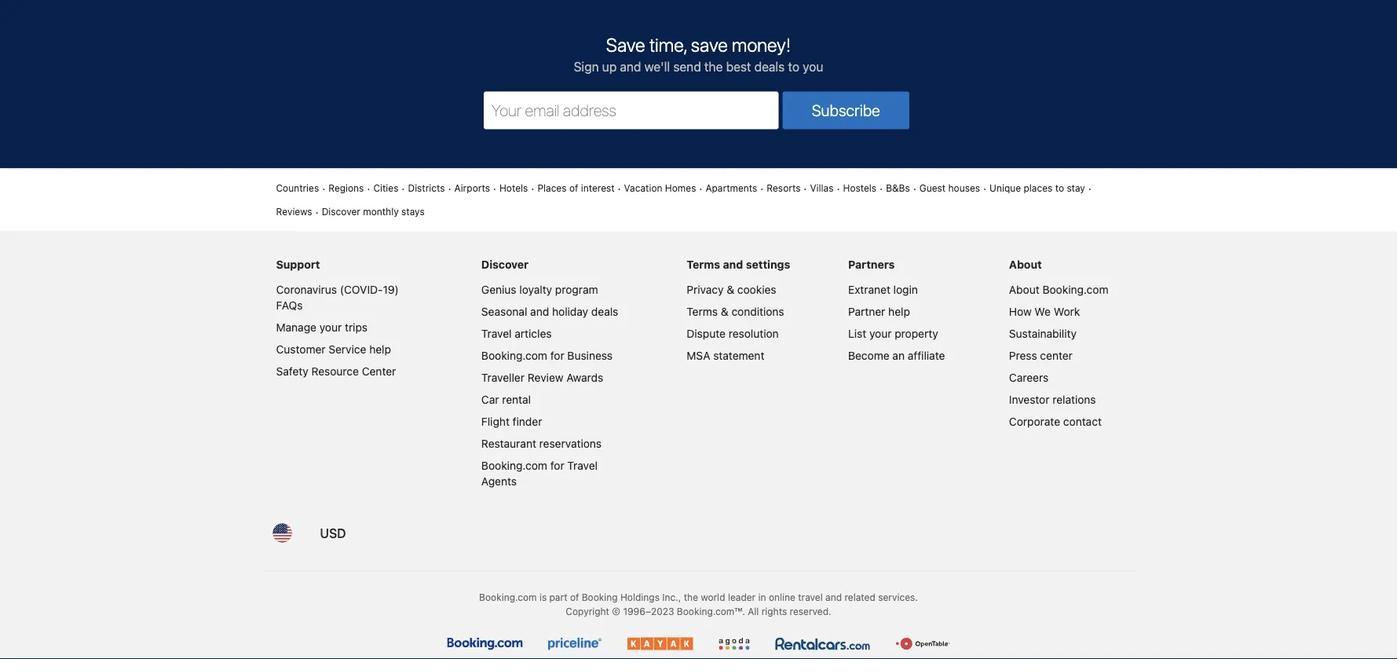 Task type: describe. For each thing, give the bounding box(es) containing it.
how we work
[[1010, 305, 1081, 318]]

rights
[[762, 606, 787, 617]]

support
[[276, 258, 320, 271]]

center
[[362, 365, 396, 378]]

corporate contact
[[1010, 415, 1102, 428]]

booking.com for booking.com for business
[[482, 349, 548, 362]]

& for terms
[[721, 305, 729, 318]]

your for list
[[870, 327, 892, 340]]

restaurant reservations
[[482, 437, 602, 450]]

countries link
[[276, 181, 319, 195]]

guest houses link
[[920, 181, 981, 195]]

list your property link
[[849, 327, 939, 340]]

guest houses
[[920, 183, 981, 194]]

all
[[748, 606, 759, 617]]

list
[[849, 327, 867, 340]]

discover monthly stays link
[[322, 205, 425, 219]]

partner help link
[[849, 305, 911, 318]]

review
[[528, 371, 564, 384]]

car rental
[[482, 393, 531, 406]]

19)
[[383, 283, 399, 296]]

booking.com for business link
[[482, 349, 613, 362]]

seasonal and holiday deals link
[[482, 305, 619, 318]]

genius loyalty program link
[[482, 283, 598, 296]]

hostels
[[843, 183, 877, 194]]

for for business
[[551, 349, 565, 362]]

traveller review awards
[[482, 371, 604, 384]]

coronavirus (covid-19) faqs
[[276, 283, 399, 312]]

and inside the booking.com is part of booking holdings inc., the world leader in online travel and related services. copyright © 1996–2023 booking.com™. all rights reserved.
[[826, 592, 842, 603]]

unique
[[990, 183, 1022, 194]]

reserved.
[[790, 606, 832, 617]]

press center link
[[1010, 349, 1073, 362]]

coronavirus (covid-19) faqs link
[[276, 283, 399, 312]]

extranet login link
[[849, 283, 918, 296]]

business
[[568, 349, 613, 362]]

to inside unique places to stay "link"
[[1056, 183, 1065, 194]]

customer service help link
[[276, 343, 391, 356]]

press center
[[1010, 349, 1073, 362]]

booking.com for booking.com for travel agents
[[482, 459, 548, 472]]

how we work link
[[1010, 305, 1081, 318]]

traveller review awards link
[[482, 371, 604, 384]]

places
[[538, 183, 567, 194]]

finder
[[513, 415, 542, 428]]

you
[[803, 59, 824, 74]]

Your email address email field
[[484, 91, 779, 129]]

flight finder link
[[482, 415, 542, 428]]

discover for discover
[[482, 258, 529, 271]]

seasonal and holiday deals
[[482, 305, 619, 318]]

safety resource center link
[[276, 365, 396, 378]]

copyright
[[566, 606, 610, 617]]

become an affiliate
[[849, 349, 946, 362]]

holiday
[[552, 305, 589, 318]]

discover for discover monthly stays
[[322, 206, 361, 217]]

subscribe
[[812, 101, 881, 119]]

discover monthly stays
[[322, 206, 425, 217]]

regions
[[329, 183, 364, 194]]

genius loyalty program
[[482, 283, 598, 296]]

settings
[[746, 258, 791, 271]]

time,
[[650, 33, 687, 55]]

terms & conditions
[[687, 305, 785, 318]]

terms for terms and settings
[[687, 258, 721, 271]]

extranet
[[849, 283, 891, 296]]

and inside "save time, save money! sign up and we'll send the best deals to you"
[[620, 59, 642, 74]]

countries
[[276, 183, 319, 194]]

seasonal
[[482, 305, 528, 318]]

villas link
[[810, 181, 834, 195]]

work
[[1054, 305, 1081, 318]]

trips
[[345, 321, 368, 334]]

corporate
[[1010, 415, 1061, 428]]

related
[[845, 592, 876, 603]]

hotels link
[[500, 181, 528, 195]]

investor relations
[[1010, 393, 1097, 406]]

part
[[550, 592, 568, 603]]

partner help
[[849, 305, 911, 318]]

manage your trips
[[276, 321, 368, 334]]

usd button
[[311, 514, 356, 552]]

(covid-
[[340, 283, 383, 296]]

1 horizontal spatial help
[[889, 305, 911, 318]]

travel inside booking.com for travel agents
[[568, 459, 598, 472]]

resorts
[[767, 183, 801, 194]]

vacation homes link
[[624, 181, 697, 195]]

save
[[606, 33, 646, 55]]

msa
[[687, 349, 711, 362]]

dispute resolution
[[687, 327, 779, 340]]

safety resource center
[[276, 365, 396, 378]]

booking.com for travel agents link
[[482, 459, 598, 488]]

about for about
[[1010, 258, 1042, 271]]

extranet login
[[849, 283, 918, 296]]

houses
[[949, 183, 981, 194]]

sign
[[574, 59, 599, 74]]

property
[[895, 327, 939, 340]]

manage your trips link
[[276, 321, 368, 334]]

privacy & cookies link
[[687, 283, 777, 296]]



Task type: vqa. For each thing, say whether or not it's contained in the screenshot.


Task type: locate. For each thing, give the bounding box(es) containing it.
©
[[612, 606, 621, 617]]

2 about from the top
[[1010, 283, 1040, 296]]

0 horizontal spatial deals
[[592, 305, 619, 318]]

login
[[894, 283, 918, 296]]

& down privacy & cookies link
[[721, 305, 729, 318]]

1 horizontal spatial travel
[[568, 459, 598, 472]]

1 vertical spatial discover
[[482, 258, 529, 271]]

for for travel
[[551, 459, 565, 472]]

cities
[[374, 183, 399, 194]]

0 vertical spatial discover
[[322, 206, 361, 217]]

become an affiliate link
[[849, 349, 946, 362]]

center
[[1041, 349, 1073, 362]]

&
[[727, 283, 735, 296], [721, 305, 729, 318]]

and right up
[[620, 59, 642, 74]]

cities link
[[374, 181, 399, 195]]

1 vertical spatial terms
[[687, 305, 718, 318]]

best
[[726, 59, 752, 74]]

help up center
[[369, 343, 391, 356]]

1 for from the top
[[551, 349, 565, 362]]

terms for terms & conditions
[[687, 305, 718, 318]]

deals down money! at the top right
[[755, 59, 785, 74]]

loyalty
[[520, 283, 552, 296]]

of inside places of interest link
[[570, 183, 579, 194]]

to left stay
[[1056, 183, 1065, 194]]

0 vertical spatial for
[[551, 349, 565, 362]]

and
[[620, 59, 642, 74], [723, 258, 744, 271], [531, 305, 549, 318], [826, 592, 842, 603]]

vacation
[[624, 183, 663, 194]]

0 horizontal spatial the
[[684, 592, 699, 603]]

booking.com for business
[[482, 349, 613, 362]]

districts
[[408, 183, 445, 194]]

of right part
[[570, 592, 579, 603]]

1 vertical spatial to
[[1056, 183, 1065, 194]]

agoda image
[[718, 638, 751, 650], [718, 638, 751, 650]]

travel
[[482, 327, 512, 340], [568, 459, 598, 472]]

investor relations link
[[1010, 393, 1097, 406]]

the inside the booking.com is part of booking holdings inc., the world leader in online travel and related services. copyright © 1996–2023 booking.com™. all rights reserved.
[[684, 592, 699, 603]]

rentalcars image
[[776, 638, 871, 650], [776, 638, 871, 650]]

1 horizontal spatial your
[[870, 327, 892, 340]]

online
[[769, 592, 796, 603]]

booking.com up agents
[[482, 459, 548, 472]]

discover up the genius
[[482, 258, 529, 271]]

0 vertical spatial terms
[[687, 258, 721, 271]]

travel down reservations
[[568, 459, 598, 472]]

program
[[555, 283, 598, 296]]

2 for from the top
[[551, 459, 565, 472]]

investor
[[1010, 393, 1050, 406]]

places of interest
[[538, 183, 615, 194]]

booking.com inside the booking.com is part of booking holdings inc., the world leader in online travel and related services. copyright © 1996–2023 booking.com™. all rights reserved.
[[479, 592, 537, 603]]

your down partner help link
[[870, 327, 892, 340]]

0 vertical spatial travel
[[482, 327, 512, 340]]

and right travel
[[826, 592, 842, 603]]

for down reservations
[[551, 459, 565, 472]]

deals inside "save time, save money! sign up and we'll send the best deals to you"
[[755, 59, 785, 74]]

booking.com up "work"
[[1043, 283, 1109, 296]]

vacation homes
[[624, 183, 697, 194]]

0 vertical spatial deals
[[755, 59, 785, 74]]

resorts link
[[767, 181, 801, 195]]

car
[[482, 393, 499, 406]]

help up list your property
[[889, 305, 911, 318]]

villas
[[810, 183, 834, 194]]

0 horizontal spatial to
[[788, 59, 800, 74]]

the inside "save time, save money! sign up and we'll send the best deals to you"
[[705, 59, 723, 74]]

careers
[[1010, 371, 1049, 384]]

1 horizontal spatial deals
[[755, 59, 785, 74]]

booking
[[582, 592, 618, 603]]

travel down seasonal
[[482, 327, 512, 340]]

0 vertical spatial help
[[889, 305, 911, 318]]

save time, save money! sign up and we'll send the best deals to you
[[574, 33, 824, 74]]

we
[[1035, 305, 1051, 318]]

1996–2023
[[623, 606, 675, 617]]

booking.com for booking.com is part of booking holdings inc., the world leader in online travel and related services. copyright © 1996–2023 booking.com™. all rights reserved.
[[479, 592, 537, 603]]

booking.com image
[[447, 638, 523, 650], [447, 638, 523, 650]]

1 horizontal spatial the
[[705, 59, 723, 74]]

opentable image
[[896, 638, 950, 650], [896, 638, 950, 650]]

how
[[1010, 305, 1032, 318]]

2 terms from the top
[[687, 305, 718, 318]]

restaurant
[[482, 437, 537, 450]]

careers link
[[1010, 371, 1049, 384]]

1 vertical spatial for
[[551, 459, 565, 472]]

0 horizontal spatial discover
[[322, 206, 361, 217]]

save
[[691, 33, 728, 55]]

terms up privacy at the top of the page
[[687, 258, 721, 271]]

msa statement
[[687, 349, 765, 362]]

0 vertical spatial &
[[727, 283, 735, 296]]

0 vertical spatial to
[[788, 59, 800, 74]]

1 terms from the top
[[687, 258, 721, 271]]

press
[[1010, 349, 1038, 362]]

is
[[540, 592, 547, 603]]

affiliate
[[908, 349, 946, 362]]

to inside "save time, save money! sign up and we'll send the best deals to you"
[[788, 59, 800, 74]]

booking.com
[[1043, 283, 1109, 296], [482, 349, 548, 362], [482, 459, 548, 472], [479, 592, 537, 603]]

relations
[[1053, 393, 1097, 406]]

& for privacy
[[727, 283, 735, 296]]

customer
[[276, 343, 326, 356]]

reviews
[[276, 206, 312, 217]]

1 about from the top
[[1010, 258, 1042, 271]]

for up review
[[551, 349, 565, 362]]

1 horizontal spatial to
[[1056, 183, 1065, 194]]

places
[[1024, 183, 1053, 194]]

0 vertical spatial of
[[570, 183, 579, 194]]

0 horizontal spatial help
[[369, 343, 391, 356]]

1 vertical spatial about
[[1010, 283, 1040, 296]]

the down save at the top
[[705, 59, 723, 74]]

unique places to stay link
[[990, 181, 1086, 195]]

reservations
[[540, 437, 602, 450]]

booking.com for travel agents
[[482, 459, 598, 488]]

of inside the booking.com is part of booking holdings inc., the world leader in online travel and related services. copyright © 1996–2023 booking.com™. all rights reserved.
[[570, 592, 579, 603]]

contact
[[1064, 415, 1102, 428]]

list your property
[[849, 327, 939, 340]]

dispute resolution link
[[687, 327, 779, 340]]

1 horizontal spatial discover
[[482, 258, 529, 271]]

about for about booking.com
[[1010, 283, 1040, 296]]

1 vertical spatial &
[[721, 305, 729, 318]]

of
[[570, 183, 579, 194], [570, 592, 579, 603]]

cookies
[[738, 283, 777, 296]]

genius
[[482, 283, 517, 296]]

1 vertical spatial the
[[684, 592, 699, 603]]

b&bs link
[[886, 181, 910, 195]]

customer service help
[[276, 343, 391, 356]]

discover
[[322, 206, 361, 217], [482, 258, 529, 271]]

hotels
[[500, 183, 528, 194]]

the
[[705, 59, 723, 74], [684, 592, 699, 603]]

restaurant reservations link
[[482, 437, 602, 450]]

your
[[320, 321, 342, 334], [870, 327, 892, 340]]

0 vertical spatial about
[[1010, 258, 1042, 271]]

of right places
[[570, 183, 579, 194]]

booking.com™.
[[677, 606, 746, 617]]

privacy & cookies
[[687, 283, 777, 296]]

send
[[674, 59, 702, 74]]

1 vertical spatial travel
[[568, 459, 598, 472]]

car rental link
[[482, 393, 531, 406]]

1 vertical spatial help
[[369, 343, 391, 356]]

about up how
[[1010, 283, 1040, 296]]

to left you
[[788, 59, 800, 74]]

booking.com left is
[[479, 592, 537, 603]]

districts link
[[408, 181, 445, 195]]

airports link
[[455, 181, 490, 195]]

partners
[[849, 258, 895, 271]]

terms
[[687, 258, 721, 271], [687, 305, 718, 318]]

booking.com inside booking.com for travel agents
[[482, 459, 548, 472]]

your up customer service help
[[320, 321, 342, 334]]

world
[[701, 592, 726, 603]]

deals right holiday
[[592, 305, 619, 318]]

leader
[[728, 592, 756, 603]]

0 horizontal spatial your
[[320, 321, 342, 334]]

priceline.com image
[[548, 638, 602, 650], [548, 638, 602, 650]]

guest
[[920, 183, 946, 194]]

sustainability
[[1010, 327, 1077, 340]]

about up about booking.com
[[1010, 258, 1042, 271]]

kayak image
[[627, 638, 693, 650], [627, 638, 693, 650]]

1 vertical spatial deals
[[592, 305, 619, 318]]

0 horizontal spatial travel
[[482, 327, 512, 340]]

booking.com down travel articles
[[482, 349, 548, 362]]

your for manage
[[320, 321, 342, 334]]

0 vertical spatial the
[[705, 59, 723, 74]]

terms & conditions link
[[687, 305, 785, 318]]

services.
[[879, 592, 918, 603]]

and down genius loyalty program link on the top left of page
[[531, 305, 549, 318]]

stay
[[1067, 183, 1086, 194]]

booking.com is part of booking holdings inc., the world leader in online travel and related services. copyright © 1996–2023 booking.com™. all rights reserved.
[[479, 592, 918, 617]]

money!
[[732, 33, 791, 55]]

terms down privacy at the top of the page
[[687, 305, 718, 318]]

and up privacy & cookies link
[[723, 258, 744, 271]]

in
[[759, 592, 767, 603]]

& up terms & conditions link at the top of page
[[727, 283, 735, 296]]

for inside booking.com for travel agents
[[551, 459, 565, 472]]

discover down regions
[[322, 206, 361, 217]]

conditions
[[732, 305, 785, 318]]

the right inc., on the left bottom of the page
[[684, 592, 699, 603]]

regions link
[[329, 181, 364, 195]]

1 vertical spatial of
[[570, 592, 579, 603]]



